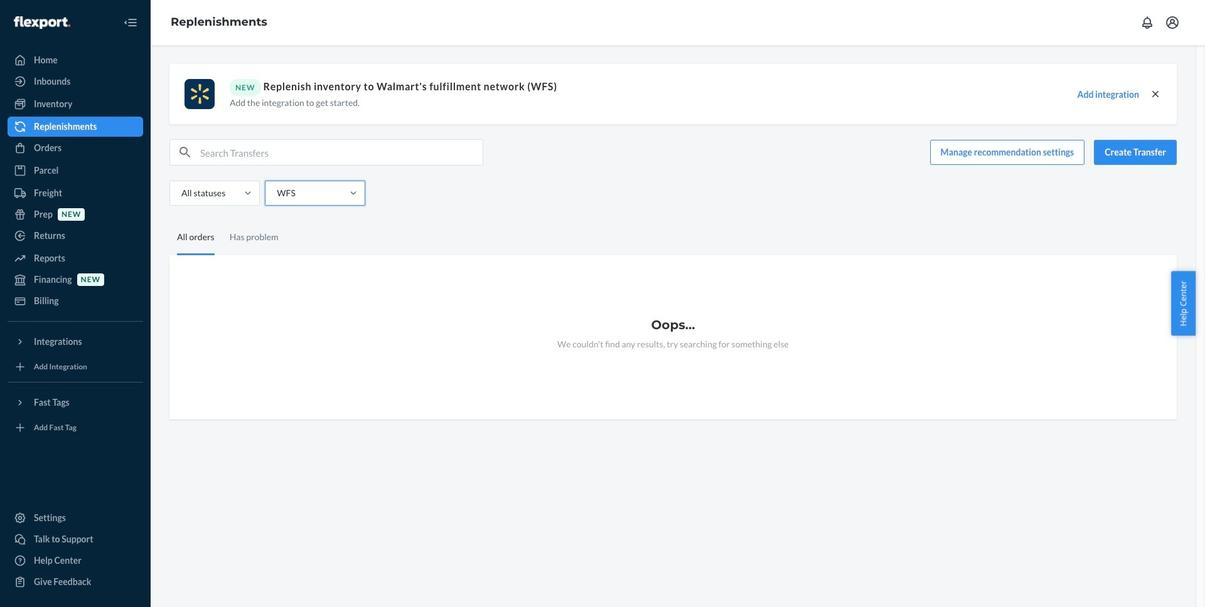 Task type: vqa. For each thing, say whether or not it's contained in the screenshot.
open account menu icon
yes



Task type: locate. For each thing, give the bounding box(es) containing it.
open notifications image
[[1141, 15, 1156, 30]]

Search Transfers text field
[[200, 140, 483, 165]]

open account menu image
[[1166, 15, 1181, 30]]



Task type: describe. For each thing, give the bounding box(es) containing it.
close navigation image
[[123, 15, 138, 30]]

flexport logo image
[[14, 16, 70, 29]]

close image
[[1150, 88, 1163, 100]]



